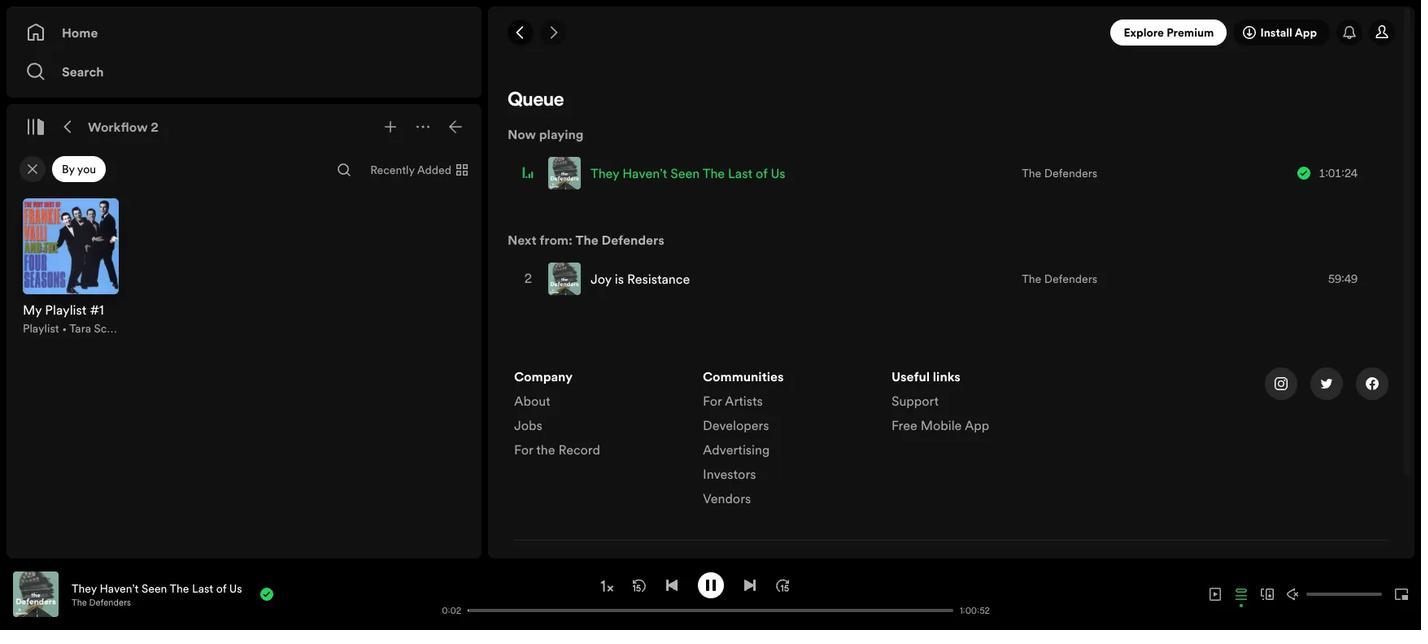 Task type: vqa. For each thing, say whether or not it's contained in the screenshot.
'Seen' inside the They Haven't Seen The Last of Us "Cell"
yes



Task type: describe. For each thing, give the bounding box(es) containing it.
pause image
[[704, 579, 717, 592]]

company
[[514, 368, 573, 386]]

Recently Added, Grid view field
[[357, 157, 479, 183]]

twitter image
[[1321, 378, 1334, 391]]

home
[[62, 24, 98, 42]]

list containing communities
[[703, 368, 872, 514]]

investors
[[703, 466, 756, 483]]

they haven't seen the last of us the defenders
[[72, 581, 242, 609]]

playlist
[[23, 321, 59, 337]]

for inside company about jobs for the record
[[514, 441, 533, 459]]

of for they haven't seen the last of us
[[756, 164, 768, 182]]

advertising
[[703, 441, 770, 459]]

search
[[62, 63, 104, 81]]

seen for they haven't seen the last of us the defenders
[[142, 581, 167, 597]]

app inside useful links support free mobile app
[[965, 417, 990, 435]]

explore
[[1124, 24, 1165, 41]]

spotify – play queue element
[[488, 91, 1415, 631]]

volume off image
[[1287, 588, 1300, 601]]

1:01:24 cell
[[1298, 151, 1381, 195]]

premium
[[1167, 24, 1215, 41]]

now playing
[[508, 125, 584, 143]]

change speed image
[[599, 579, 615, 595]]

list containing useful links
[[892, 368, 1061, 441]]

skip back 15 seconds image
[[633, 579, 646, 592]]

company about jobs for the record
[[514, 368, 600, 459]]

jobs link
[[514, 417, 543, 441]]

is
[[615, 270, 624, 288]]

the defenders link inside footer
[[72, 597, 131, 609]]

developers
[[703, 417, 770, 435]]

last for they haven't seen the last of us the defenders
[[192, 581, 213, 597]]

facebook image
[[1366, 378, 1379, 391]]

workflow
[[88, 118, 148, 136]]

workflow 2 button
[[85, 114, 162, 140]]

they for they haven't seen the last of us
[[591, 164, 620, 182]]

artists
[[725, 392, 763, 410]]

go forward image
[[547, 26, 560, 39]]

now playing view image
[[38, 579, 51, 592]]

us for they haven't seen the last of us the defenders
[[229, 581, 242, 597]]

1:01:24
[[1319, 165, 1358, 181]]

they haven't seen the last of us
[[591, 164, 786, 182]]

what's new image
[[1344, 26, 1357, 39]]

go back image
[[514, 26, 527, 39]]

links
[[933, 368, 961, 386]]

0:02
[[442, 605, 462, 617]]

free mobile app link
[[892, 417, 990, 441]]

the defenders for joy is resistance
[[1022, 271, 1098, 287]]

support
[[892, 392, 939, 410]]

59:49
[[1329, 271, 1358, 287]]

playlist •
[[23, 321, 69, 337]]

1:00:52
[[960, 605, 991, 617]]

joy is resistance cell
[[549, 257, 697, 301]]

resistance
[[627, 270, 690, 288]]

they haven't seen the last of us link
[[72, 581, 242, 597]]

search link
[[26, 55, 462, 88]]

vendors
[[703, 490, 751, 508]]

us for they haven't seen the last of us
[[771, 164, 786, 182]]

main element
[[7, 7, 482, 559]]

investors link
[[703, 466, 756, 490]]

haven't for they haven't seen the last of us
[[623, 164, 667, 182]]

By you checkbox
[[52, 156, 106, 182]]

of for they haven't seen the last of us the defenders
[[216, 581, 226, 597]]

skip forward 15 seconds image
[[776, 579, 789, 592]]

from:
[[540, 231, 573, 249]]

useful
[[892, 368, 930, 386]]

player controls element
[[0, 573, 993, 617]]

you
[[77, 161, 96, 177]]

workflow 2
[[88, 118, 159, 136]]

next
[[508, 231, 537, 249]]



Task type: locate. For each thing, give the bounding box(es) containing it.
for artists link
[[703, 392, 763, 417]]

1 horizontal spatial of
[[756, 164, 768, 182]]

none search field inside main element
[[331, 157, 357, 183]]

developers link
[[703, 417, 770, 441]]

0 vertical spatial for
[[703, 392, 722, 410]]

seen inside 'they haven't seen the last of us the defenders'
[[142, 581, 167, 597]]

home link
[[26, 16, 462, 49]]

1 vertical spatial seen
[[142, 581, 167, 597]]

1 horizontal spatial for
[[703, 392, 722, 410]]

1 vertical spatial of
[[216, 581, 226, 597]]

for inside communities for artists developers advertising investors vendors
[[703, 392, 722, 410]]

app
[[1295, 24, 1318, 41], [965, 417, 990, 435]]

they up next from: the defenders
[[591, 164, 620, 182]]

1 horizontal spatial last
[[728, 164, 753, 182]]

list containing company
[[514, 368, 684, 466]]

useful links support free mobile app
[[892, 368, 990, 435]]

1 horizontal spatial seen
[[671, 164, 700, 182]]

2 horizontal spatial list
[[892, 368, 1061, 441]]

connect to a device image
[[1261, 588, 1274, 601]]

record
[[559, 441, 600, 459]]

mobile
[[921, 417, 962, 435]]

1 vertical spatial us
[[229, 581, 242, 597]]

now playing: they haven't seen the last of us by the defenders footer
[[13, 572, 429, 618]]

next from: the defenders
[[508, 231, 665, 249]]

they
[[591, 164, 620, 182], [72, 581, 97, 597]]

the defenders link
[[1022, 165, 1098, 181], [576, 231, 665, 249], [1022, 271, 1098, 287], [72, 597, 131, 609]]

1 vertical spatial they
[[72, 581, 97, 597]]

2
[[151, 118, 159, 136]]

group inside main element
[[13, 189, 129, 347]]

for the record link
[[514, 441, 600, 466]]

next image
[[743, 579, 756, 592]]

playing
[[539, 125, 584, 143]]

the defenders for they haven't seen the last of us
[[1022, 165, 1098, 181]]

joy is resistance
[[591, 270, 690, 288]]

for left artists
[[703, 392, 722, 410]]

1 vertical spatial for
[[514, 441, 533, 459]]

communities for artists developers advertising investors vendors
[[703, 368, 784, 508]]

of inside they haven't seen the last of us cell
[[756, 164, 768, 182]]

group containing playlist
[[13, 189, 129, 347]]

1 vertical spatial last
[[192, 581, 213, 597]]

advertising link
[[703, 441, 770, 466]]

app right install
[[1295, 24, 1318, 41]]

1 list from the left
[[514, 368, 684, 466]]

haven't for they haven't seen the last of us the defenders
[[100, 581, 139, 597]]

0 horizontal spatial of
[[216, 581, 226, 597]]

last for they haven't seen the last of us
[[728, 164, 753, 182]]

group
[[13, 189, 129, 347]]

they for they haven't seen the last of us the defenders
[[72, 581, 97, 597]]

app inside install app link
[[1295, 24, 1318, 41]]

the inside cell
[[703, 164, 725, 182]]

us
[[771, 164, 786, 182], [229, 581, 242, 597]]

explore premium
[[1124, 24, 1215, 41]]

install
[[1261, 24, 1293, 41]]

haven't
[[623, 164, 667, 182], [100, 581, 139, 597]]

0 vertical spatial they
[[591, 164, 620, 182]]

0 vertical spatial of
[[756, 164, 768, 182]]

haven't inside cell
[[623, 164, 667, 182]]

recently added
[[370, 162, 452, 178]]

for
[[703, 392, 722, 410], [514, 441, 533, 459]]

3 list from the left
[[892, 368, 1061, 441]]

they right now playing view image
[[72, 581, 97, 597]]

2 the defenders from the top
[[1022, 271, 1098, 287]]

us inside cell
[[771, 164, 786, 182]]

0 horizontal spatial they
[[72, 581, 97, 597]]

1 horizontal spatial app
[[1295, 24, 1318, 41]]

1 horizontal spatial us
[[771, 164, 786, 182]]

of
[[756, 164, 768, 182], [216, 581, 226, 597]]

queue
[[508, 91, 564, 111]]

0 vertical spatial app
[[1295, 24, 1318, 41]]

None search field
[[331, 157, 357, 183]]

defenders inside 'they haven't seen the last of us the defenders'
[[89, 597, 131, 609]]

1 vertical spatial haven't
[[100, 581, 139, 597]]

about
[[514, 392, 551, 410]]

about link
[[514, 392, 551, 417]]

0 vertical spatial haven't
[[623, 164, 667, 182]]

recently
[[370, 162, 415, 178]]

they inside cell
[[591, 164, 620, 182]]

communities
[[703, 368, 784, 386]]

0 horizontal spatial for
[[514, 441, 533, 459]]

top bar and user menu element
[[488, 7, 1415, 59]]

search in your library image
[[338, 164, 351, 177]]

last inside they haven't seen the last of us cell
[[728, 164, 753, 182]]

0 vertical spatial us
[[771, 164, 786, 182]]

last inside 'they haven't seen the last of us the defenders'
[[192, 581, 213, 597]]

seen inside cell
[[671, 164, 700, 182]]

1 vertical spatial the defenders
[[1022, 271, 1098, 287]]

by you
[[62, 161, 96, 177]]

1 the defenders from the top
[[1022, 165, 1098, 181]]

install app
[[1261, 24, 1318, 41]]

app right mobile
[[965, 417, 990, 435]]

added
[[417, 162, 452, 178]]

1 horizontal spatial they
[[591, 164, 620, 182]]

vendors link
[[703, 490, 751, 514]]

1 horizontal spatial list
[[703, 368, 872, 514]]

seen
[[671, 164, 700, 182], [142, 581, 167, 597]]

for left "the"
[[514, 441, 533, 459]]

they inside 'they haven't seen the last of us the defenders'
[[72, 581, 97, 597]]

they haven't seen the last of us cell
[[549, 151, 792, 195]]

haven't inside 'they haven't seen the last of us the defenders'
[[100, 581, 139, 597]]

clear filters image
[[26, 163, 39, 176]]

free
[[892, 417, 918, 435]]

0 vertical spatial seen
[[671, 164, 700, 182]]

0 horizontal spatial haven't
[[100, 581, 139, 597]]

the
[[536, 441, 555, 459]]

us inside 'they haven't seen the last of us the defenders'
[[229, 581, 242, 597]]

0 horizontal spatial app
[[965, 417, 990, 435]]

the
[[703, 164, 725, 182], [1022, 165, 1042, 181], [576, 231, 599, 249], [1022, 271, 1042, 287], [170, 581, 189, 597], [72, 597, 87, 609]]

0 horizontal spatial seen
[[142, 581, 167, 597]]

joy
[[591, 270, 612, 288]]

previous image
[[665, 579, 678, 592]]

0 horizontal spatial last
[[192, 581, 213, 597]]

0 vertical spatial the defenders
[[1022, 165, 1098, 181]]

1 vertical spatial app
[[965, 417, 990, 435]]

of inside 'they haven't seen the last of us the defenders'
[[216, 581, 226, 597]]

0 vertical spatial last
[[728, 164, 753, 182]]

jobs
[[514, 417, 543, 435]]

list
[[514, 368, 684, 466], [703, 368, 872, 514], [892, 368, 1061, 441]]

instagram image
[[1275, 378, 1288, 391]]

1 horizontal spatial haven't
[[623, 164, 667, 182]]

now
[[508, 125, 536, 143]]

last
[[728, 164, 753, 182], [192, 581, 213, 597]]

explore premium button
[[1111, 20, 1228, 46]]

support link
[[892, 392, 939, 417]]

•
[[62, 321, 67, 337]]

2 list from the left
[[703, 368, 872, 514]]

by
[[62, 161, 75, 177]]

the defenders
[[1022, 165, 1098, 181], [1022, 271, 1098, 287]]

seen for they haven't seen the last of us
[[671, 164, 700, 182]]

0 horizontal spatial us
[[229, 581, 242, 597]]

0 horizontal spatial list
[[514, 368, 684, 466]]

defenders
[[1045, 165, 1098, 181], [602, 231, 665, 249], [1045, 271, 1098, 287], [89, 597, 131, 609]]

install app link
[[1234, 20, 1331, 46]]



